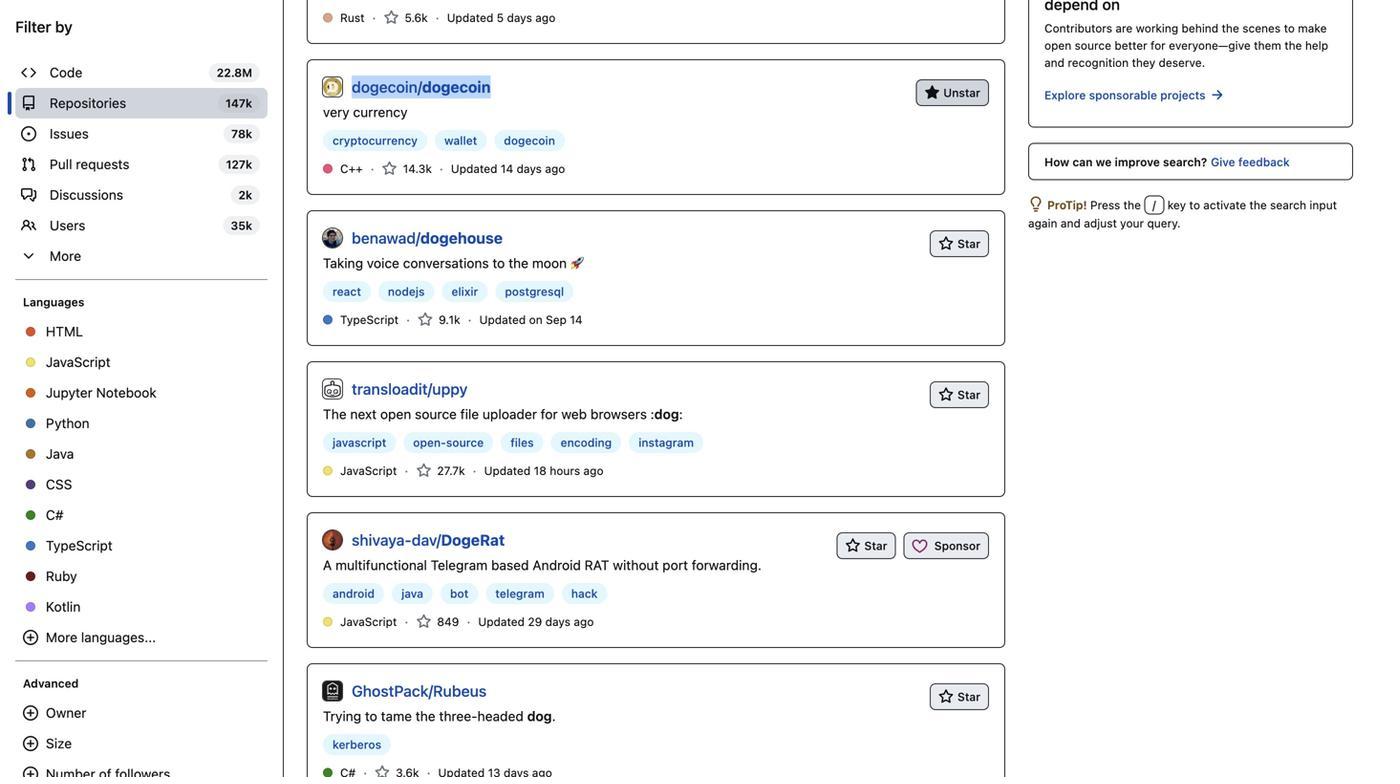 Task type: vqa. For each thing, say whether or not it's contained in the screenshot.
graph ICON
no



Task type: locate. For each thing, give the bounding box(es) containing it.
file
[[460, 406, 479, 422]]

filter by
[[15, 18, 72, 36]]

hours
[[550, 464, 580, 477]]

c# language element
[[340, 764, 356, 777]]

sc 9kayk9 0 image left the 849
[[416, 614, 431, 629]]

dogecoin/
[[352, 78, 422, 96]]

1 horizontal spatial for
[[1151, 39, 1166, 52]]

star for ghostpack/rubeus
[[958, 690, 981, 703]]

sponsor
[[935, 539, 981, 552]]

next
[[350, 406, 377, 422]]

sc 9kayk9 0 image
[[1210, 87, 1225, 103], [21, 187, 36, 203], [1028, 196, 1044, 212], [21, 249, 36, 264], [418, 312, 433, 327], [416, 614, 431, 629], [375, 765, 390, 777]]

0 horizontal spatial 14
[[501, 162, 513, 175]]

· updated 5 days ago
[[436, 10, 556, 25]]

jupyter
[[46, 385, 93, 400]]

127k
[[226, 158, 252, 171]]

0 vertical spatial more
[[50, 248, 81, 264]]

0 vertical spatial javascript language element
[[340, 462, 397, 479]]

1 horizontal spatial open
[[1045, 39, 1072, 52]]

open down contributors
[[1045, 39, 1072, 52]]

/
[[1153, 198, 1156, 212]]

pull
[[50, 156, 72, 172]]

telegram
[[431, 557, 488, 573]]

repositories
[[50, 95, 126, 111]]

plus circle image
[[23, 705, 38, 721], [23, 736, 38, 751]]

updated down the files link
[[484, 464, 531, 477]]

deserve.
[[1159, 56, 1205, 69]]

1 vertical spatial plus circle image
[[23, 767, 38, 777]]

for left web
[[541, 406, 558, 422]]

source down file
[[446, 436, 484, 449]]

updated inside · updated 29 days ago
[[478, 615, 525, 628]]

filter by element
[[8, 50, 275, 777]]

c++ language element
[[340, 160, 363, 177]]

benawad/ dogehouse
[[352, 229, 503, 247]]

and up explore
[[1045, 56, 1065, 69]]

2 plus circle image from the top
[[23, 767, 38, 777]]

advanced
[[23, 677, 79, 690]]

ago for transloadit/uppy
[[584, 464, 604, 477]]

more element
[[15, 241, 268, 271]]

typescript language element
[[340, 311, 399, 328]]

· updated on sep 14
[[468, 312, 583, 327]]

dogecoin up wallet link
[[422, 78, 491, 96]]

javascript for transloadit/uppy
[[340, 464, 397, 477]]

2 plus circle image from the top
[[23, 736, 38, 751]]

sc 9kayk9 0 image left repositories
[[21, 96, 36, 111]]

days right 29 in the left bottom of the page
[[545, 615, 571, 628]]

1 vertical spatial more
[[46, 629, 77, 645]]

to right key
[[1190, 198, 1200, 212]]

unstar
[[944, 86, 981, 99]]

source up open-
[[415, 406, 457, 422]]

ruby link
[[15, 561, 268, 592]]

plus circle image left owner
[[23, 705, 38, 721]]

three-
[[439, 708, 478, 724]]

plus circle image up advanced
[[23, 630, 38, 645]]

star
[[958, 237, 981, 250], [958, 388, 981, 401], [865, 539, 887, 552], [958, 690, 981, 703]]

sc 9kayk9 0 image left 5.6k
[[384, 10, 399, 25]]

1 vertical spatial javascript
[[340, 464, 397, 477]]

elixir
[[452, 285, 478, 298]]

dav/
[[412, 531, 441, 549]]

everyone—give
[[1169, 39, 1251, 52]]

1 horizontal spatial dogecoin
[[504, 134, 555, 147]]

14 inside · updated 14 days ago
[[501, 162, 513, 175]]

ago right the hours at the left bottom of page
[[584, 464, 604, 477]]

taking
[[323, 255, 363, 271]]

based
[[491, 557, 529, 573]]

1 vertical spatial javascript language element
[[340, 613, 397, 630]]

heart image
[[912, 538, 928, 554]]

dogecoin up · updated 14 days ago
[[504, 134, 555, 147]]

0 vertical spatial for
[[1151, 39, 1166, 52]]

1 vertical spatial for
[[541, 406, 558, 422]]

the left search
[[1250, 198, 1267, 212]]

more for more
[[50, 248, 81, 264]]

0 vertical spatial plus circle image
[[23, 705, 38, 721]]

javascript language element down javascript link
[[340, 462, 397, 479]]

5
[[497, 11, 504, 24]]

0 vertical spatial javascript
[[46, 354, 111, 370]]

updated inside · updated on sep 14
[[479, 313, 526, 326]]

sc 9kayk9 0 image left discussions
[[21, 187, 36, 203]]

sc 9kayk9 0 image inside 27.7k link
[[416, 463, 431, 478]]

days for dogerat
[[545, 615, 571, 628]]

code
[[50, 65, 82, 80]]

1 vertical spatial 14
[[570, 313, 583, 326]]

star button for ghostpack/rubeus
[[930, 683, 989, 710]]

ago down dogecoin link
[[545, 162, 565, 175]]

🚀
[[571, 255, 584, 271]]

78k
[[231, 127, 252, 140]]

key
[[1168, 198, 1186, 212]]

updated for dogecoin/
[[451, 162, 498, 175]]

sc 9kayk9 0 image
[[384, 10, 399, 25], [21, 65, 36, 80], [21, 96, 36, 111], [21, 126, 36, 141], [21, 157, 36, 172], [382, 161, 397, 176], [21, 218, 36, 233], [416, 463, 431, 478]]

sc 9kayk9 0 image left 9.1k
[[418, 312, 433, 327]]

and down the protip!
[[1061, 216, 1081, 230]]

the up your
[[1124, 198, 1141, 212]]

9.1k
[[439, 313, 460, 326]]

and inside contributors are working behind the scenes to make open source better for everyone—give them the help and recognition they deserve.
[[1045, 56, 1065, 69]]

dog right "headed" at bottom
[[527, 708, 552, 724]]

owner
[[46, 705, 86, 721]]

javascript language element
[[340, 462, 397, 479], [340, 613, 397, 630]]

javascript for shivaya-dav/
[[340, 615, 397, 628]]

ago inside · updated 5 days ago
[[536, 11, 556, 24]]

ghostpack/rubeus link
[[352, 680, 487, 702]]

.
[[552, 708, 556, 724]]

star for benawad/
[[958, 237, 981, 250]]

projects
[[1161, 88, 1206, 102]]

shivaya-
[[352, 531, 412, 549]]

updated inside · updated 18 hours ago
[[484, 464, 531, 477]]

the down ghostpack/rubeus link
[[416, 708, 436, 724]]

ago for dogecoin/
[[545, 162, 565, 175]]

source inside the open-source link
[[446, 436, 484, 449]]

the next open source file uploader for web browsers : dog :
[[323, 406, 683, 422]]

explore sponsorable projects
[[1045, 88, 1206, 102]]

filter by region
[[0, 0, 283, 777]]

instagram link
[[629, 432, 703, 453]]

updated for transloadit/uppy
[[484, 464, 531, 477]]

more inside button
[[46, 629, 77, 645]]

· left 27.7k link
[[405, 463, 408, 478]]

1 vertical spatial open
[[380, 406, 411, 422]]

1 plus circle image from the top
[[23, 630, 38, 645]]

147k
[[226, 97, 252, 110]]

ago down hack
[[574, 615, 594, 628]]

1 vertical spatial source
[[415, 406, 457, 422]]

activate
[[1204, 198, 1246, 212]]

more down users
[[50, 248, 81, 264]]

updated
[[447, 11, 494, 24], [451, 162, 498, 175], [479, 313, 526, 326], [484, 464, 531, 477], [478, 615, 525, 628]]

2 vertical spatial source
[[446, 436, 484, 449]]

more for more languages...
[[46, 629, 77, 645]]

javascript link
[[323, 432, 396, 453]]

0 vertical spatial typescript
[[340, 313, 399, 326]]

days right 5
[[507, 11, 532, 24]]

java link
[[392, 583, 433, 604]]

· updated 14 days ago
[[440, 161, 565, 176]]

files
[[511, 436, 534, 449]]

explore
[[1045, 88, 1086, 102]]

· right rust language element
[[372, 10, 376, 25]]

sc 9kayk9 0 image up languages
[[21, 249, 36, 264]]

1 vertical spatial dogecoin
[[504, 134, 555, 147]]

javascript inside languages element
[[46, 354, 111, 370]]

days
[[507, 11, 532, 24], [517, 162, 542, 175], [545, 615, 571, 628]]

javascript language element down the android
[[340, 613, 397, 630]]

press the
[[1091, 198, 1141, 212]]

14 right sep
[[570, 313, 583, 326]]

typescript down react
[[340, 313, 399, 326]]

cryptocurrency link
[[323, 130, 427, 151]]

javascript up jupyter
[[46, 354, 111, 370]]

star for transloadit/uppy
[[958, 388, 981, 401]]

sc 9kayk9 0 image right projects
[[1210, 87, 1225, 103]]

plus circle image for owner
[[23, 705, 38, 721]]

· right 5.6k
[[436, 10, 439, 25]]

voice
[[367, 255, 399, 271]]

plus circle image inside owner button
[[23, 705, 38, 721]]

849 link
[[416, 613, 459, 630]]

javascript down javascript link
[[340, 464, 397, 477]]

help
[[1305, 39, 1329, 52]]

to inside contributors are working behind the scenes to make open source better for everyone—give them the help and recognition they deserve.
[[1284, 22, 1295, 35]]

plus circle image inside size button
[[23, 736, 38, 751]]

2 vertical spatial days
[[545, 615, 571, 628]]

very
[[323, 104, 350, 120]]

size button
[[15, 728, 268, 759]]

give
[[1211, 155, 1235, 169]]

0 horizontal spatial typescript
[[46, 538, 113, 553]]

to left make at the right top
[[1284, 22, 1295, 35]]

14 down dogecoin link
[[501, 162, 513, 175]]

uploader
[[483, 406, 537, 422]]

dog up instagram link
[[654, 406, 679, 422]]

contributors are working behind the scenes to make open source better for everyone—give them the help and recognition they deserve.
[[1045, 22, 1329, 69]]

0 vertical spatial and
[[1045, 56, 1065, 69]]

2 javascript language element from the top
[[340, 613, 397, 630]]

updated for benawad/
[[479, 313, 526, 326]]

1 horizontal spatial dog
[[654, 406, 679, 422]]

1 vertical spatial typescript
[[46, 538, 113, 553]]

transloadit/uppy
[[352, 380, 468, 398]]

days down dogecoin link
[[517, 162, 542, 175]]

1 vertical spatial dog
[[527, 708, 552, 724]]

issues
[[50, 126, 89, 141]]

search?
[[1163, 155, 1207, 169]]

days inside · updated 29 days ago
[[545, 615, 571, 628]]

the
[[1222, 22, 1239, 35], [1285, 39, 1302, 52], [1124, 198, 1141, 212], [1250, 198, 1267, 212], [509, 255, 529, 271], [416, 708, 436, 724]]

sc 9kayk9 0 image inside more element
[[21, 249, 36, 264]]

ago inside · updated 29 days ago
[[574, 615, 594, 628]]

0 vertical spatial dog
[[654, 406, 679, 422]]

shivaya-dav/ dogerat
[[352, 531, 505, 549]]

typescript up 'ruby'
[[46, 538, 113, 553]]

updated left 5
[[447, 11, 494, 24]]

javascript down the android
[[340, 615, 397, 628]]

open
[[1045, 39, 1072, 52], [380, 406, 411, 422]]

sc 9kayk9 0 image left 27.7k
[[416, 463, 431, 478]]

1 horizontal spatial typescript
[[340, 313, 399, 326]]

27.7k
[[437, 464, 465, 477]]

days inside · updated 14 days ago
[[517, 162, 542, 175]]

source up recognition
[[1075, 39, 1112, 52]]

1 plus circle image from the top
[[23, 705, 38, 721]]

sc 9kayk9 0 image right c# language element
[[375, 765, 390, 777]]

updated down wallet
[[451, 162, 498, 175]]

feedback
[[1239, 155, 1290, 169]]

1 vertical spatial and
[[1061, 216, 1081, 230]]

updated inside · updated 14 days ago
[[451, 162, 498, 175]]

more down kotlin
[[46, 629, 77, 645]]

contributors
[[1045, 22, 1113, 35]]

ago inside · updated 18 hours ago
[[584, 464, 604, 477]]

· right 27.7k
[[473, 463, 477, 478]]

plus circle image down advanced
[[23, 767, 38, 777]]

ago right 5
[[536, 11, 556, 24]]

react link
[[323, 281, 371, 302]]

key to activate the search input again and adjust your query.
[[1028, 198, 1337, 230]]

0 horizontal spatial :
[[651, 406, 654, 422]]

pull requests
[[50, 156, 129, 172]]

0 vertical spatial source
[[1075, 39, 1112, 52]]

for
[[1151, 39, 1166, 52], [541, 406, 558, 422]]

source inside contributors are working behind the scenes to make open source better for everyone—give them the help and recognition they deserve.
[[1075, 39, 1112, 52]]

0 vertical spatial 14
[[501, 162, 513, 175]]

elixir link
[[442, 281, 488, 302]]

2 vertical spatial javascript
[[340, 615, 397, 628]]

2k
[[238, 188, 252, 202]]

1 vertical spatial plus circle image
[[23, 736, 38, 751]]

1 javascript language element from the top
[[340, 462, 397, 479]]

updated left 29 in the left bottom of the page
[[478, 615, 525, 628]]

jupyter notebook link
[[15, 378, 268, 408]]

dog
[[654, 406, 679, 422], [527, 708, 552, 724]]

0 vertical spatial days
[[507, 11, 532, 24]]

1 horizontal spatial :
[[679, 406, 683, 422]]

plus circle image
[[23, 630, 38, 645], [23, 767, 38, 777]]

improve
[[1115, 155, 1160, 169]]

18
[[534, 464, 547, 477]]

0 horizontal spatial dogecoin
[[422, 78, 491, 96]]

· right c++
[[371, 161, 374, 176]]

sc 9kayk9 0 image left 14.3k
[[382, 161, 397, 176]]

ago inside · updated 14 days ago
[[545, 162, 565, 175]]

1 horizontal spatial 14
[[570, 313, 583, 326]]

0 vertical spatial plus circle image
[[23, 630, 38, 645]]

updated left on
[[479, 313, 526, 326]]

1 vertical spatial days
[[517, 162, 542, 175]]

open down 'transloadit/uppy' link
[[380, 406, 411, 422]]

plus circle image left size
[[23, 736, 38, 751]]

0 vertical spatial open
[[1045, 39, 1072, 52]]

for down working
[[1151, 39, 1166, 52]]

and inside key to activate the search input again and adjust your query.
[[1061, 216, 1081, 230]]

sc 9kayk9 0 image inside 5.6k link
[[384, 10, 399, 25]]

open-source link
[[404, 432, 493, 453]]



Task type: describe. For each thing, give the bounding box(es) containing it.
sponsor link
[[904, 532, 989, 559]]

sponsorable
[[1089, 88, 1157, 102]]

dogehouse
[[420, 229, 503, 247]]

star button for transloadit/uppy
[[930, 381, 989, 408]]

c++
[[340, 162, 363, 175]]

· down java link
[[405, 614, 408, 629]]

for inside contributors are working behind the scenes to make open source better for everyone—give them the help and recognition they deserve.
[[1151, 39, 1166, 52]]

ago for shivaya-dav/
[[574, 615, 594, 628]]

nodejs
[[388, 285, 425, 298]]

the left moon
[[509, 255, 529, 271]]

wallet link
[[435, 130, 487, 151]]

dogerat
[[441, 531, 505, 549]]

· right 14.3k
[[440, 161, 443, 176]]

to left tame
[[365, 708, 377, 724]]

sc 9kayk9 0 image inside 849 link
[[416, 614, 431, 629]]

ghostpack/rubeus
[[352, 682, 487, 700]]

javascript language element for transloadit/uppy
[[340, 462, 397, 479]]

android link
[[323, 583, 384, 604]]

users
[[50, 217, 85, 233]]

draggable pane splitter slider
[[281, 0, 286, 777]]

notebook
[[96, 385, 157, 400]]

updated inside · updated 5 days ago
[[447, 11, 494, 24]]

sc 9kayk9 0 image up 'again'
[[1028, 196, 1044, 212]]

telegram link
[[486, 583, 554, 604]]

typescript inside languages element
[[46, 538, 113, 553]]

rat
[[585, 557, 609, 573]]

better
[[1115, 39, 1148, 52]]

java
[[46, 446, 74, 462]]

tame
[[381, 708, 412, 724]]

css
[[46, 476, 72, 492]]

days inside · updated 5 days ago
[[507, 11, 532, 24]]

days for dogecoin
[[517, 162, 542, 175]]

headed
[[478, 708, 524, 724]]

adjust
[[1084, 216, 1117, 230]]

kotlin link
[[15, 592, 268, 622]]

web
[[561, 406, 587, 422]]

14 inside · updated on sep 14
[[570, 313, 583, 326]]

languages element
[[8, 316, 275, 661]]

browsers
[[591, 406, 647, 422]]

· right the 849
[[467, 614, 471, 629]]

to inside key to activate the search input again and adjust your query.
[[1190, 198, 1200, 212]]

on
[[529, 313, 543, 326]]

react
[[333, 285, 361, 298]]

without
[[613, 557, 659, 573]]

moon
[[532, 255, 567, 271]]

dogecoin/ dogecoin
[[352, 78, 491, 96]]

dogecoin inside dogecoin link
[[504, 134, 555, 147]]

9.1k link
[[418, 311, 460, 328]]

them
[[1254, 39, 1282, 52]]

sep
[[546, 313, 567, 326]]

a
[[323, 557, 332, 573]]

give feedback button
[[1211, 151, 1290, 172]]

0 horizontal spatial dog
[[527, 708, 552, 724]]

kotlin
[[46, 599, 81, 615]]

c#
[[46, 507, 64, 523]]

sc 9kayk9 0 image left code in the left of the page
[[21, 65, 36, 80]]

sc 9kayk9 0 image inside 9.1k link
[[418, 312, 433, 327]]

sc 9kayk9 0 image left issues
[[21, 126, 36, 141]]

advanced element
[[8, 698, 275, 777]]

java
[[401, 587, 423, 600]]

1 : from the left
[[651, 406, 654, 422]]

rust
[[340, 11, 365, 24]]

· down nodejs "link"
[[406, 312, 410, 327]]

more languages... button
[[15, 622, 268, 653]]

sc 9kayk9 0 image left pull
[[21, 157, 36, 172]]

encoding link
[[551, 432, 621, 453]]

files link
[[501, 432, 543, 453]]

849
[[437, 615, 459, 628]]

star button for benawad/
[[930, 230, 989, 257]]

by
[[55, 18, 72, 36]]

sc 9kayk9 0 image left users
[[21, 218, 36, 233]]

cryptocurrency
[[333, 134, 418, 147]]

are
[[1116, 22, 1133, 35]]

telegram
[[495, 587, 545, 600]]

14.3k link
[[382, 160, 432, 177]]

behind
[[1182, 22, 1219, 35]]

html link
[[15, 316, 268, 347]]

to down dogehouse
[[493, 255, 505, 271]]

they
[[1132, 56, 1156, 69]]

open inside contributors are working behind the scenes to make open source better for everyone—give them the help and recognition they deserve.
[[1045, 39, 1072, 52]]

0 horizontal spatial for
[[541, 406, 558, 422]]

input
[[1310, 198, 1337, 212]]

the left help
[[1285, 39, 1302, 52]]

how
[[1045, 155, 1070, 169]]

updated for shivaya-dav/
[[478, 615, 525, 628]]

open-
[[413, 436, 446, 449]]

taking voice conversations to the moon 🚀
[[323, 255, 584, 271]]

the up everyone—give
[[1222, 22, 1239, 35]]

· right 9.1k
[[468, 312, 472, 327]]

2 : from the left
[[679, 406, 683, 422]]

we
[[1096, 155, 1112, 169]]

the inside key to activate the search input again and adjust your query.
[[1250, 198, 1267, 212]]

5.6k
[[405, 11, 428, 24]]

jupyter notebook
[[46, 385, 157, 400]]

29
[[528, 615, 542, 628]]

postgresql
[[505, 285, 564, 298]]

multifunctional
[[336, 557, 427, 573]]

0 vertical spatial dogecoin
[[422, 78, 491, 96]]

languages...
[[81, 629, 156, 645]]

sc 9kayk9 0 image inside 14.3k link
[[382, 161, 397, 176]]

working
[[1136, 22, 1179, 35]]

5.6k link
[[384, 9, 428, 26]]

rust language element
[[340, 9, 365, 26]]

benawad/
[[352, 229, 420, 247]]

recognition
[[1068, 56, 1129, 69]]

14.3k
[[403, 162, 432, 175]]

can
[[1073, 155, 1093, 169]]

trying
[[323, 708, 361, 724]]

wallet
[[444, 134, 477, 147]]

scenes
[[1243, 22, 1281, 35]]

plus circle image inside more languages... button
[[23, 630, 38, 645]]

plus circle image inside advanced element
[[23, 767, 38, 777]]

the
[[323, 406, 347, 422]]

plus circle image for size
[[23, 736, 38, 751]]

0 horizontal spatial open
[[380, 406, 411, 422]]

encoding
[[561, 436, 612, 449]]

discussions
[[50, 187, 123, 203]]

sc 9kayk9 0 image inside the explore sponsorable projects link
[[1210, 87, 1225, 103]]

android
[[533, 557, 581, 573]]

javascript language element for shivaya-dav/
[[340, 613, 397, 630]]



